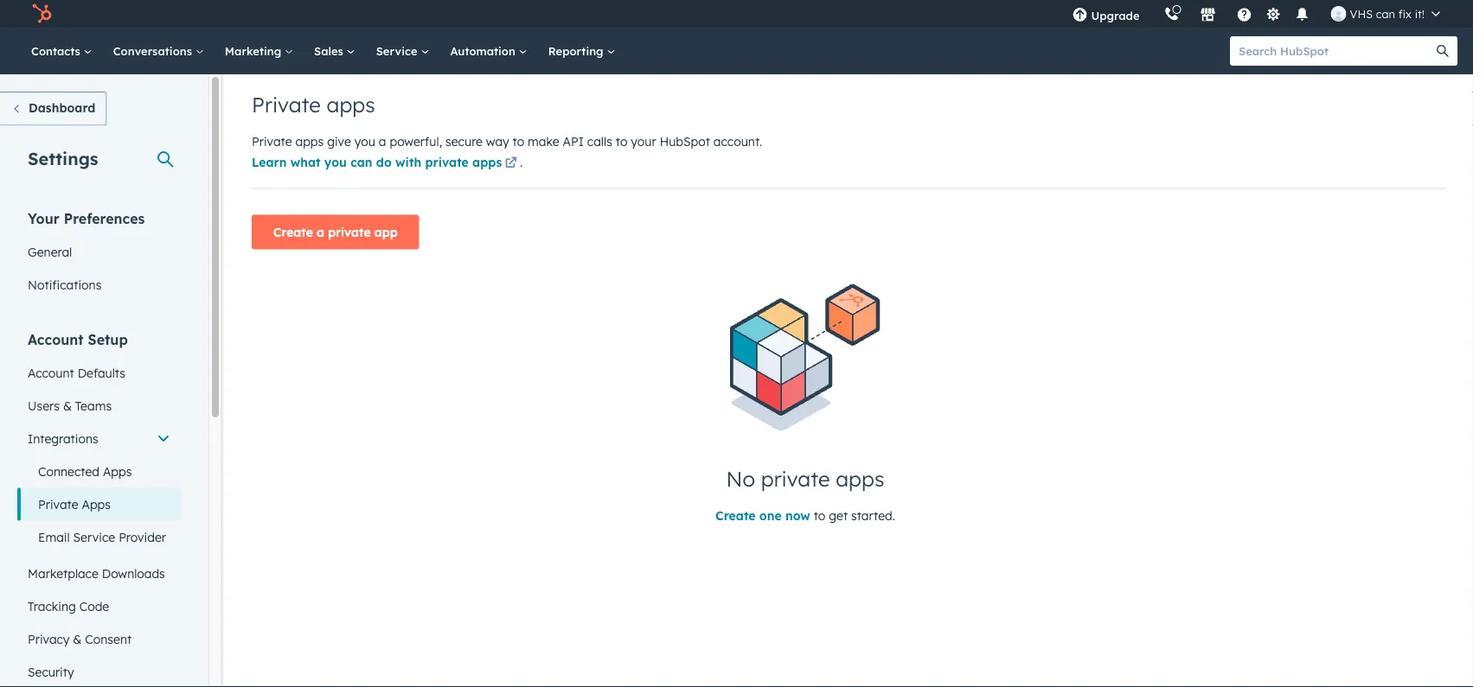 Task type: vqa. For each thing, say whether or not it's contained in the screenshot.
UPGRADE
yes



Task type: describe. For each thing, give the bounding box(es) containing it.
marketplaces image
[[1201, 8, 1216, 23]]

help image
[[1237, 8, 1253, 23]]

hubspot
[[660, 134, 710, 149]]

vhs
[[1350, 6, 1373, 21]]

hubspot image
[[31, 3, 52, 24]]

it!
[[1415, 6, 1425, 21]]

tracking
[[28, 599, 76, 614]]

& for users
[[63, 398, 72, 414]]

teams
[[75, 398, 112, 414]]

automation
[[450, 44, 519, 58]]

sales
[[314, 44, 347, 58]]

users & teams link
[[17, 390, 181, 423]]

account for account defaults
[[28, 366, 74, 381]]

menu containing vhs can fix it!
[[1060, 0, 1453, 28]]

1 vertical spatial you
[[324, 155, 347, 170]]

preferences
[[64, 210, 145, 227]]

private apps
[[38, 497, 111, 512]]

your
[[28, 210, 60, 227]]

apps for private apps
[[82, 497, 111, 512]]

security
[[28, 665, 74, 680]]

privacy & consent link
[[17, 623, 181, 656]]

no
[[726, 466, 755, 492]]

account setup element
[[17, 330, 181, 688]]

private apps
[[252, 92, 375, 118]]

reporting
[[548, 44, 607, 58]]

0 horizontal spatial to
[[513, 134, 524, 149]]

api
[[563, 134, 584, 149]]

notifications image
[[1295, 8, 1310, 23]]

your preferences element
[[17, 209, 181, 302]]

no private apps
[[726, 466, 885, 492]]

vhs can fix it!
[[1350, 6, 1425, 21]]

private inside learn what you can do with private apps link
[[425, 155, 469, 170]]

a inside button
[[317, 225, 325, 240]]

setup
[[88, 331, 128, 348]]

settings link
[[1263, 5, 1285, 23]]

now
[[786, 509, 811, 524]]

secure
[[446, 134, 483, 149]]

Search HubSpot search field
[[1230, 36, 1442, 66]]

connected
[[38, 464, 100, 479]]

started.
[[851, 509, 895, 524]]

users
[[28, 398, 60, 414]]

help button
[[1230, 0, 1259, 28]]

contacts
[[31, 44, 84, 58]]

account setup
[[28, 331, 128, 348]]

create for create a private app
[[273, 225, 313, 240]]

to inside no private apps alert
[[814, 509, 826, 524]]

apps up what
[[295, 134, 324, 149]]

code
[[79, 599, 109, 614]]

1 horizontal spatial service
[[376, 44, 421, 58]]

one
[[760, 509, 782, 524]]

& for privacy
[[73, 632, 82, 647]]

create one now to get started.
[[716, 509, 895, 524]]

tracking code link
[[17, 591, 181, 623]]

create a private app button
[[252, 215, 419, 250]]

create a private app
[[273, 225, 398, 240]]

marketplace downloads link
[[17, 558, 181, 591]]

no private apps alert
[[252, 284, 1359, 527]]

vhs can fix it! button
[[1321, 0, 1451, 28]]

app
[[374, 225, 398, 240]]

1 horizontal spatial to
[[616, 134, 628, 149]]

apps up give
[[327, 92, 375, 118]]

what
[[290, 155, 321, 170]]

0 vertical spatial you
[[355, 134, 375, 149]]

notifications button
[[1288, 0, 1317, 28]]

dashboard link
[[0, 92, 107, 126]]

marketplaces button
[[1190, 0, 1227, 28]]

your
[[631, 134, 656, 149]]

connected apps link
[[17, 456, 181, 488]]

search button
[[1429, 36, 1458, 66]]

consent
[[85, 632, 132, 647]]

notifications
[[28, 277, 102, 292]]

link opens in a new window image
[[505, 158, 517, 170]]

1 vertical spatial can
[[351, 155, 373, 170]]

your preferences
[[28, 210, 145, 227]]

create for create one now to get started.
[[716, 509, 756, 524]]

defaults
[[78, 366, 125, 381]]

hubspot link
[[21, 3, 65, 24]]



Task type: locate. For each thing, give the bounding box(es) containing it.
reporting link
[[538, 28, 626, 74]]

account up 'account defaults' in the bottom left of the page
[[28, 331, 84, 348]]

to right calls
[[616, 134, 628, 149]]

upgrade image
[[1072, 8, 1088, 23]]

account defaults link
[[17, 357, 181, 390]]

terry turtle image
[[1331, 6, 1347, 22]]

link opens in a new window image
[[505, 154, 517, 174]]

email
[[38, 530, 70, 545]]

private for private apps
[[252, 92, 321, 118]]

0 horizontal spatial service
[[73, 530, 115, 545]]

0 horizontal spatial &
[[63, 398, 72, 414]]

make
[[528, 134, 559, 149]]

notifications link
[[17, 269, 181, 302]]

private for private apps give you a powerful, secure way to make api calls to your hubspot account.
[[252, 134, 292, 149]]

0 vertical spatial private
[[252, 92, 321, 118]]

create
[[273, 225, 313, 240], [716, 509, 756, 524]]

private down secure
[[425, 155, 469, 170]]

integrations button
[[17, 423, 181, 456]]

1 vertical spatial &
[[73, 632, 82, 647]]

1 horizontal spatial you
[[355, 134, 375, 149]]

a up do
[[379, 134, 386, 149]]

account for account setup
[[28, 331, 84, 348]]

dashboard
[[29, 100, 95, 116]]

settings
[[28, 148, 98, 169]]

1 horizontal spatial a
[[379, 134, 386, 149]]

to right way
[[513, 134, 524, 149]]

contacts link
[[21, 28, 103, 74]]

menu
[[1060, 0, 1453, 28]]

general
[[28, 244, 72, 260]]

apps down integrations button
[[103, 464, 132, 479]]

private inside "account setup" element
[[38, 497, 78, 512]]

0 vertical spatial private
[[425, 155, 469, 170]]

you up learn what you can do with private apps
[[355, 134, 375, 149]]

2 vertical spatial private
[[761, 466, 830, 492]]

private apps link
[[17, 488, 181, 521]]

1 vertical spatial service
[[73, 530, 115, 545]]

calling icon image
[[1164, 7, 1180, 22]]

& right privacy
[[73, 632, 82, 647]]

2 vertical spatial private
[[38, 497, 78, 512]]

& right users
[[63, 398, 72, 414]]

0 vertical spatial &
[[63, 398, 72, 414]]

0 vertical spatial a
[[379, 134, 386, 149]]

apps down connected apps link
[[82, 497, 111, 512]]

settings image
[[1266, 7, 1281, 23]]

1 horizontal spatial private
[[425, 155, 469, 170]]

conversations
[[113, 44, 195, 58]]

1 vertical spatial private
[[252, 134, 292, 149]]

create left the one
[[716, 509, 756, 524]]

private up "email"
[[38, 497, 78, 512]]

2 account from the top
[[28, 366, 74, 381]]

email service provider
[[38, 530, 166, 545]]

integrations
[[28, 431, 98, 446]]

create one now button
[[716, 506, 811, 527]]

2 horizontal spatial private
[[761, 466, 830, 492]]

1 vertical spatial private
[[328, 225, 371, 240]]

service right sales link
[[376, 44, 421, 58]]

provider
[[119, 530, 166, 545]]

apps for connected apps
[[103, 464, 132, 479]]

apps inside alert
[[836, 466, 885, 492]]

create inside create a private app button
[[273, 225, 313, 240]]

1 vertical spatial account
[[28, 366, 74, 381]]

apps down way
[[473, 155, 502, 170]]

with
[[396, 155, 421, 170]]

1 horizontal spatial &
[[73, 632, 82, 647]]

downloads
[[102, 566, 165, 581]]

&
[[63, 398, 72, 414], [73, 632, 82, 647]]

calling icon button
[[1157, 2, 1187, 25]]

general link
[[17, 236, 181, 269]]

sales link
[[304, 28, 366, 74]]

can inside popup button
[[1376, 6, 1396, 21]]

search image
[[1437, 45, 1449, 57]]

private down marketing link
[[252, 92, 321, 118]]

0 vertical spatial can
[[1376, 6, 1396, 21]]

0 vertical spatial account
[[28, 331, 84, 348]]

to
[[513, 134, 524, 149], [616, 134, 628, 149], [814, 509, 826, 524]]

users & teams
[[28, 398, 112, 414]]

do
[[376, 155, 392, 170]]

0 horizontal spatial can
[[351, 155, 373, 170]]

can left the 'fix'
[[1376, 6, 1396, 21]]

account.
[[714, 134, 763, 149]]

email service provider link
[[17, 521, 181, 554]]

.
[[520, 155, 523, 170]]

privacy & consent
[[28, 632, 132, 647]]

automation link
[[440, 28, 538, 74]]

conversations link
[[103, 28, 214, 74]]

you
[[355, 134, 375, 149], [324, 155, 347, 170]]

private up now
[[761, 466, 830, 492]]

marketplace downloads
[[28, 566, 165, 581]]

way
[[486, 134, 509, 149]]

private apps give you a powerful, secure way to make api calls to your hubspot account.
[[252, 134, 763, 149]]

0 horizontal spatial a
[[317, 225, 325, 240]]

learn what you can do with private apps link
[[252, 154, 520, 174]]

fix
[[1399, 6, 1412, 21]]

you down give
[[324, 155, 347, 170]]

upgrade
[[1091, 8, 1140, 22]]

security link
[[17, 656, 181, 688]]

learn what you can do with private apps
[[252, 155, 502, 170]]

private inside no private apps alert
[[761, 466, 830, 492]]

private for private apps
[[38, 497, 78, 512]]

private inside create a private app button
[[328, 225, 371, 240]]

account defaults
[[28, 366, 125, 381]]

1 account from the top
[[28, 331, 84, 348]]

create down what
[[273, 225, 313, 240]]

apps up started.
[[836, 466, 885, 492]]

calls
[[587, 134, 612, 149]]

private
[[252, 92, 321, 118], [252, 134, 292, 149], [38, 497, 78, 512]]

private left app
[[328, 225, 371, 240]]

get
[[829, 509, 848, 524]]

1 vertical spatial a
[[317, 225, 325, 240]]

connected apps
[[38, 464, 132, 479]]

0 horizontal spatial create
[[273, 225, 313, 240]]

learn
[[252, 155, 287, 170]]

to left get
[[814, 509, 826, 524]]

account up users
[[28, 366, 74, 381]]

1 horizontal spatial create
[[716, 509, 756, 524]]

can left do
[[351, 155, 373, 170]]

0 horizontal spatial you
[[324, 155, 347, 170]]

a left app
[[317, 225, 325, 240]]

a
[[379, 134, 386, 149], [317, 225, 325, 240]]

create inside no private apps alert
[[716, 509, 756, 524]]

0 vertical spatial apps
[[103, 464, 132, 479]]

apps
[[103, 464, 132, 479], [82, 497, 111, 512]]

tracking code
[[28, 599, 109, 614]]

2 horizontal spatial to
[[814, 509, 826, 524]]

can
[[1376, 6, 1396, 21], [351, 155, 373, 170]]

0 vertical spatial create
[[273, 225, 313, 240]]

privacy
[[28, 632, 70, 647]]

service link
[[366, 28, 440, 74]]

0 vertical spatial service
[[376, 44, 421, 58]]

marketing link
[[214, 28, 304, 74]]

service down private apps link
[[73, 530, 115, 545]]

marketing
[[225, 44, 285, 58]]

1 vertical spatial apps
[[82, 497, 111, 512]]

service inside "account setup" element
[[73, 530, 115, 545]]

account
[[28, 331, 84, 348], [28, 366, 74, 381]]

private
[[425, 155, 469, 170], [328, 225, 371, 240], [761, 466, 830, 492]]

give
[[327, 134, 351, 149]]

powerful,
[[390, 134, 442, 149]]

0 horizontal spatial private
[[328, 225, 371, 240]]

1 horizontal spatial can
[[1376, 6, 1396, 21]]

menu item
[[1152, 0, 1156, 28]]

marketplace
[[28, 566, 98, 581]]

1 vertical spatial create
[[716, 509, 756, 524]]

private up learn
[[252, 134, 292, 149]]



